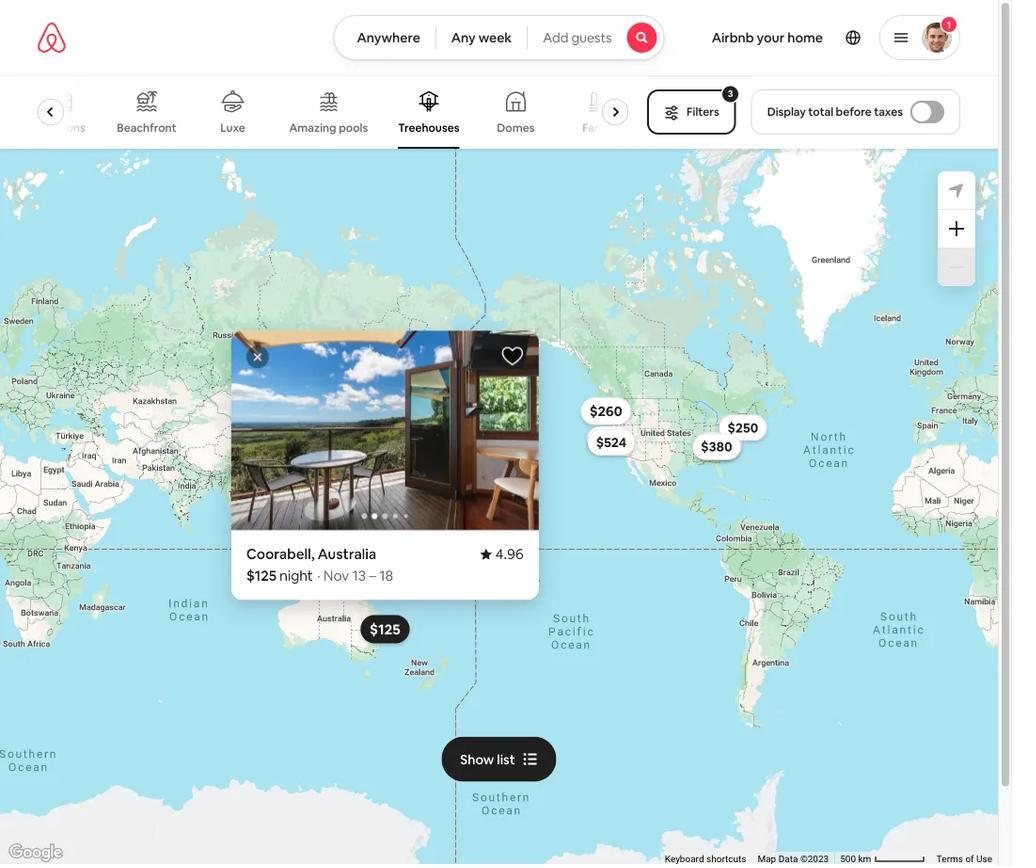 Task type: locate. For each thing, give the bounding box(es) containing it.
add guests button
[[527, 15, 665, 60]]

list
[[497, 751, 516, 768]]

group
[[35, 75, 636, 149], [0, 331, 847, 530]]

$125 down coorabell,
[[246, 567, 277, 585]]

1 horizontal spatial $125
[[370, 620, 401, 638]]

data
[[779, 853, 799, 865]]

treehouses
[[399, 120, 460, 135]]

1 vertical spatial group
[[0, 331, 847, 530]]

$152
[[596, 431, 624, 448]]

$125 inside coorabell, australia $125 night · nov 13 – 18
[[246, 567, 277, 585]]

1 vertical spatial $125
[[370, 620, 401, 638]]

$111
[[705, 439, 730, 456]]

show list
[[461, 751, 516, 768]]

4.96
[[496, 545, 524, 563]]

0 vertical spatial group
[[35, 75, 636, 149]]

coorabell, australia $125 night · nov 13 – 18
[[246, 545, 394, 585]]

zoom out image
[[950, 260, 965, 275]]

$524
[[597, 434, 627, 451]]

show list button
[[442, 737, 557, 782]]

0 vertical spatial $125
[[246, 567, 277, 585]]

map data ©2023
[[758, 853, 830, 865]]

0 horizontal spatial $125
[[246, 567, 277, 585]]

airbnb
[[712, 29, 755, 46]]

$125
[[246, 567, 277, 585], [370, 620, 401, 638]]

4.96 out of 5 average rating image
[[481, 545, 524, 563]]

amazing
[[290, 120, 337, 135]]

filters
[[687, 104, 720, 119]]

beachfront
[[118, 120, 177, 135]]

your
[[757, 29, 785, 46]]

group containing mansions
[[35, 75, 636, 149]]

of
[[966, 853, 975, 865]]

$250 button
[[720, 415, 768, 441]]

$380
[[702, 438, 733, 455]]

None search field
[[334, 15, 665, 60]]

©2023
[[801, 853, 830, 865]]

500 km button
[[835, 852, 932, 865]]

home
[[788, 29, 824, 46]]

add to wishlist image
[[502, 345, 524, 368]]

nov
[[324, 567, 349, 585]]

$136 button
[[697, 432, 743, 458]]

total
[[809, 104, 834, 119]]

guests
[[572, 29, 612, 46]]

pools
[[339, 120, 369, 135]]

amazing pools
[[290, 120, 369, 135]]

keyboard shortcuts
[[665, 853, 747, 865]]

domes
[[498, 120, 536, 135]]

$125 down the 18
[[370, 620, 401, 638]]

500 km
[[841, 853, 874, 865]]

google map
showing 8 stays. region
[[0, 149, 999, 865]]

use
[[977, 853, 993, 865]]

·
[[317, 567, 321, 585]]

terms of use link
[[937, 853, 993, 865]]



Task type: vqa. For each thing, say whether or not it's contained in the screenshot.
Magong City, Taiwan Hosted by Emma 5 nights · Nov 1 – 6 $565 total before taxes
no



Task type: describe. For each thing, give the bounding box(es) containing it.
1 button
[[880, 15, 961, 60]]

$152 button
[[587, 426, 633, 453]]

add guests
[[543, 29, 612, 46]]

display total before taxes
[[768, 104, 904, 119]]

display total before taxes button
[[752, 89, 961, 135]]

before
[[837, 104, 872, 119]]

km
[[859, 853, 872, 865]]

$136
[[705, 437, 734, 454]]

13
[[353, 567, 366, 585]]

coorabell,
[[246, 545, 315, 563]]

display
[[768, 104, 807, 119]]

week
[[479, 29, 512, 46]]

any
[[452, 29, 476, 46]]

$380 button
[[693, 434, 741, 460]]

$250
[[728, 419, 759, 436]]

terms of use
[[937, 853, 993, 865]]

keyboard shortcuts button
[[665, 853, 747, 865]]

anywhere
[[357, 29, 421, 46]]

shortcuts
[[707, 853, 747, 865]]

add
[[543, 29, 569, 46]]

map
[[758, 853, 777, 865]]

$125 button
[[361, 615, 410, 643]]

google image
[[5, 841, 67, 865]]

luxe
[[221, 120, 246, 135]]

farms
[[584, 120, 616, 135]]

$125 inside button
[[370, 620, 401, 638]]

1
[[948, 18, 952, 31]]

none search field containing anywhere
[[334, 15, 665, 60]]

taxes
[[875, 104, 904, 119]]

airbnb your home
[[712, 29, 824, 46]]

mansions
[[36, 120, 86, 135]]

keyboard
[[665, 853, 705, 865]]

18
[[380, 567, 394, 585]]

$260
[[591, 403, 622, 420]]

close image
[[252, 352, 263, 363]]

terms
[[937, 853, 964, 865]]

zoom in image
[[950, 221, 965, 236]]

$524 button
[[588, 429, 636, 456]]

$111 button
[[696, 434, 738, 460]]

australia
[[318, 545, 377, 563]]

profile element
[[688, 0, 961, 75]]

airbnb your home link
[[701, 18, 835, 57]]

$260 button
[[582, 398, 631, 425]]

any week button
[[436, 15, 528, 60]]

group inside google map
showing 8 stays. region
[[0, 331, 847, 530]]

night
[[280, 567, 313, 585]]

filters button
[[648, 89, 737, 135]]

show
[[461, 751, 495, 768]]

$250 $136
[[705, 419, 759, 454]]

any week
[[452, 29, 512, 46]]

500
[[841, 853, 857, 865]]

anywhere button
[[334, 15, 437, 60]]

–
[[369, 567, 377, 585]]



